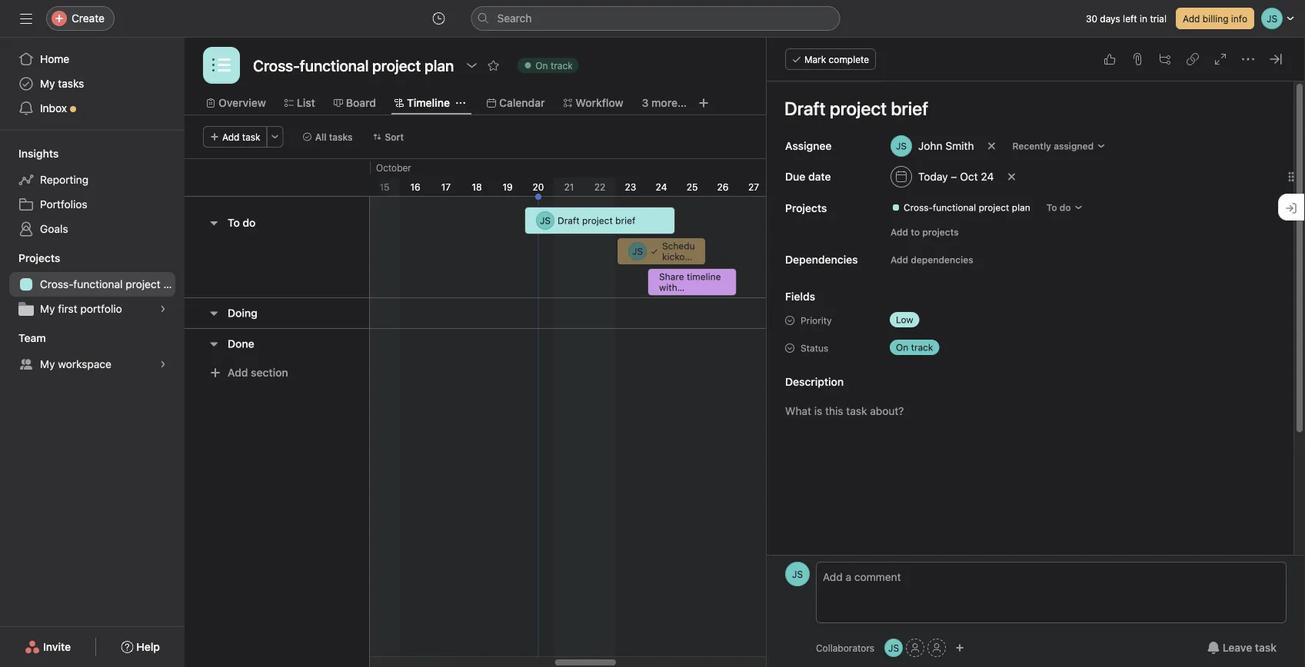 Task type: describe. For each thing, give the bounding box(es) containing it.
global element
[[0, 38, 185, 130]]

27
[[748, 181, 759, 192]]

workspace
[[58, 358, 111, 371]]

track inside draft project brief dialog
[[911, 342, 933, 353]]

1 horizontal spatial project
[[582, 215, 613, 226]]

1 horizontal spatial js button
[[885, 639, 903, 658]]

billing
[[1203, 13, 1229, 24]]

to inside button
[[911, 227, 920, 238]]

priority
[[801, 315, 832, 326]]

overview
[[218, 97, 266, 109]]

invite button
[[15, 634, 81, 661]]

list link
[[284, 95, 315, 112]]

home
[[40, 53, 69, 65]]

leave task
[[1223, 642, 1277, 654]]

portfolios
[[40, 198, 87, 211]]

do inside to do button
[[243, 216, 256, 229]]

dependencies
[[785, 253, 858, 266]]

to inside click anywhere to create a task
[[759, 210, 768, 221]]

john
[[918, 140, 943, 152]]

info
[[1231, 13, 1247, 24]]

cross- inside projects element
[[40, 278, 73, 291]]

add to projects
[[891, 227, 959, 238]]

inbox
[[40, 102, 67, 115]]

to do button
[[228, 209, 256, 237]]

0 horizontal spatial 24
[[656, 181, 667, 192]]

24 inside draft project brief dialog
[[981, 170, 994, 183]]

help button
[[111, 634, 170, 661]]

timeline
[[407, 97, 450, 109]]

my tasks
[[40, 77, 84, 90]]

add section
[[228, 366, 288, 379]]

collaborators
[[816, 643, 875, 654]]

16
[[410, 181, 420, 192]]

assignee
[[785, 140, 832, 152]]

my first portfolio link
[[9, 297, 175, 321]]

workflow
[[576, 97, 623, 109]]

1 vertical spatial on track button
[[884, 337, 976, 358]]

insights element
[[0, 140, 185, 245]]

anywhere
[[715, 210, 756, 221]]

to inside to do button
[[228, 216, 240, 229]]

0 vertical spatial on track button
[[510, 55, 586, 76]]

1 vertical spatial to do
[[228, 216, 256, 229]]

mark complete button
[[785, 48, 876, 70]]

full screen image
[[1214, 53, 1227, 65]]

with
[[659, 282, 677, 293]]

sort
[[385, 132, 404, 142]]

add for add dependencies
[[891, 255, 908, 265]]

mark
[[804, 54, 826, 65]]

low
[[896, 315, 913, 325]]

main content inside draft project brief dialog
[[768, 82, 1292, 668]]

today
[[918, 170, 948, 183]]

add billing info button
[[1176, 8, 1254, 29]]

cross-functional project plan inside draft project brief dialog
[[904, 202, 1030, 213]]

tasks for all tasks
[[329, 132, 353, 142]]

leave
[[1223, 642, 1252, 654]]

today – oct 24
[[918, 170, 994, 183]]

18
[[472, 181, 482, 192]]

timeline
[[687, 271, 721, 282]]

my workspace
[[40, 358, 111, 371]]

add or remove collaborators image
[[955, 644, 964, 653]]

22
[[594, 181, 605, 192]]

team
[[18, 332, 46, 345]]

recently assigned
[[1012, 141, 1094, 152]]

home link
[[9, 47, 175, 72]]

john smith button
[[884, 132, 981, 160]]

workflow link
[[563, 95, 623, 112]]

portfolio
[[80, 303, 122, 315]]

add tab image
[[697, 97, 710, 109]]

0 horizontal spatial on track
[[535, 60, 573, 71]]

my first portfolio
[[40, 303, 122, 315]]

collapse task list for the section done image
[[208, 338, 220, 350]]

dependencies
[[911, 255, 973, 265]]

projects inside draft project brief dialog
[[785, 202, 827, 215]]

recently assigned button
[[1006, 135, 1113, 157]]

done button
[[228, 330, 254, 358]]

0 horizontal spatial on
[[535, 60, 548, 71]]

john smith
[[918, 140, 974, 152]]

add for add to projects
[[891, 227, 908, 238]]

add section button
[[203, 359, 294, 387]]

reporting link
[[9, 168, 175, 192]]

hide sidebar image
[[20, 12, 32, 25]]

30
[[1086, 13, 1097, 24]]

projects element
[[0, 245, 185, 325]]

20
[[533, 181, 544, 192]]

clear due date image
[[1007, 172, 1016, 181]]

collapse task list for the section to do image
[[208, 217, 220, 229]]

show options image
[[465, 59, 478, 72]]

doing button
[[228, 300, 257, 327]]

timeline link
[[395, 95, 450, 112]]

project inside dialog
[[979, 202, 1009, 213]]

add task button
[[203, 126, 267, 148]]

0 horizontal spatial js button
[[785, 562, 810, 587]]

goals link
[[9, 217, 175, 241]]

cross-functional project plan link inside main content
[[885, 200, 1036, 215]]

projects button
[[0, 251, 60, 266]]

share timeline with teammates
[[659, 271, 721, 304]]

on inside draft project brief dialog
[[896, 342, 908, 353]]

teammates
[[659, 293, 707, 304]]

doing
[[228, 307, 257, 320]]

21
[[564, 181, 574, 192]]

reporting
[[40, 173, 89, 186]]

search list box
[[471, 6, 840, 31]]

add dependencies button
[[884, 249, 980, 271]]

list
[[297, 97, 315, 109]]

0 horizontal spatial cross-functional project plan link
[[9, 272, 184, 297]]

cross-functional project plan inside projects element
[[40, 278, 184, 291]]

task inside click anywhere to create a task
[[691, 221, 709, 231]]

brief
[[615, 215, 635, 226]]

smith
[[945, 140, 974, 152]]

calendar
[[499, 97, 545, 109]]

add subtask image
[[1159, 53, 1171, 65]]

to do inside popup button
[[1046, 202, 1071, 213]]

left
[[1123, 13, 1137, 24]]

25
[[687, 181, 698, 192]]

description
[[785, 376, 844, 388]]

team button
[[0, 331, 46, 346]]

add for add section
[[228, 366, 248, 379]]



Task type: vqa. For each thing, say whether or not it's contained in the screenshot.
Mark complete image
no



Task type: locate. For each thing, give the bounding box(es) containing it.
1 vertical spatial tasks
[[329, 132, 353, 142]]

do right 'collapse task list for the section to do' image
[[243, 216, 256, 229]]

to do right 'collapse task list for the section to do' image
[[228, 216, 256, 229]]

my for my tasks
[[40, 77, 55, 90]]

calendar link
[[487, 95, 545, 112]]

see details, my workspace image
[[158, 360, 168, 369]]

task for leave task
[[1255, 642, 1277, 654]]

track down low popup button
[[911, 342, 933, 353]]

0 vertical spatial functional
[[933, 202, 976, 213]]

add inside add billing info button
[[1183, 13, 1200, 24]]

0 horizontal spatial tasks
[[58, 77, 84, 90]]

on
[[535, 60, 548, 71], [896, 342, 908, 353]]

search
[[497, 12, 532, 25]]

on track button down low popup button
[[884, 337, 976, 358]]

section
[[251, 366, 288, 379]]

0 vertical spatial to
[[1046, 202, 1057, 213]]

to right 'collapse task list for the section to do' image
[[228, 216, 240, 229]]

3
[[642, 97, 649, 109]]

create
[[72, 12, 105, 25]]

plan inside draft project brief dialog
[[1012, 202, 1030, 213]]

1 vertical spatial projects
[[18, 252, 60, 265]]

3 more… button
[[642, 95, 687, 112]]

2 horizontal spatial project
[[979, 202, 1009, 213]]

1 vertical spatial cross-
[[40, 278, 73, 291]]

0 vertical spatial cross-functional project plan
[[904, 202, 1030, 213]]

teams element
[[0, 325, 185, 380]]

my down team
[[40, 358, 55, 371]]

my up inbox
[[40, 77, 55, 90]]

0 vertical spatial track
[[551, 60, 573, 71]]

due date
[[785, 170, 831, 183]]

on track button
[[510, 55, 586, 76], [884, 337, 976, 358]]

more actions for this task image
[[1242, 53, 1254, 65]]

1 horizontal spatial to
[[911, 227, 920, 238]]

my inside projects element
[[40, 303, 55, 315]]

1 vertical spatial cross-functional project plan link
[[9, 272, 184, 297]]

0 vertical spatial task
[[242, 132, 260, 142]]

more…
[[651, 97, 687, 109]]

click
[[691, 210, 712, 221]]

add down add to projects
[[891, 255, 908, 265]]

add to starred image
[[487, 59, 499, 72]]

main content containing assignee
[[768, 82, 1292, 668]]

draft project brief dialog
[[767, 38, 1305, 668]]

status
[[801, 343, 828, 354]]

0 horizontal spatial on track button
[[510, 55, 586, 76]]

a
[[800, 210, 805, 221]]

complete
[[829, 54, 869, 65]]

track
[[551, 60, 573, 71], [911, 342, 933, 353]]

1 horizontal spatial to do
[[1046, 202, 1071, 213]]

1 horizontal spatial projects
[[785, 202, 827, 215]]

to left the projects
[[911, 227, 920, 238]]

history image
[[433, 12, 445, 25]]

cross-functional project plan down oct
[[904, 202, 1030, 213]]

create button
[[46, 6, 115, 31]]

fields
[[785, 290, 815, 303]]

1 vertical spatial on track
[[896, 342, 933, 353]]

project left the brief
[[582, 215, 613, 226]]

0 vertical spatial to
[[759, 210, 768, 221]]

0 horizontal spatial to do
[[228, 216, 256, 229]]

cross-functional project plan link up portfolio
[[9, 272, 184, 297]]

to
[[759, 210, 768, 221], [911, 227, 920, 238]]

add inside add section button
[[228, 366, 248, 379]]

None text field
[[249, 52, 458, 79]]

tasks inside 'dropdown button'
[[329, 132, 353, 142]]

0 vertical spatial on
[[535, 60, 548, 71]]

0 vertical spatial tasks
[[58, 77, 84, 90]]

3 my from the top
[[40, 358, 55, 371]]

project down clear due date 'icon'
[[979, 202, 1009, 213]]

on track down low
[[896, 342, 933, 353]]

on down low
[[896, 342, 908, 353]]

0 horizontal spatial functional
[[73, 278, 123, 291]]

1 horizontal spatial 24
[[981, 170, 994, 183]]

2 vertical spatial task
[[1255, 642, 1277, 654]]

1 horizontal spatial on
[[896, 342, 908, 353]]

collapse task list for the section doing image
[[208, 307, 220, 320]]

19
[[502, 181, 513, 192]]

on track up calendar
[[535, 60, 573, 71]]

do
[[1060, 202, 1071, 213], [243, 216, 256, 229]]

overview link
[[206, 95, 266, 112]]

cross- inside main content
[[904, 202, 933, 213]]

my tasks link
[[9, 72, 175, 96]]

add billing info
[[1183, 13, 1247, 24]]

task right leave
[[1255, 642, 1277, 654]]

1 horizontal spatial plan
[[1012, 202, 1030, 213]]

24 right oct
[[981, 170, 994, 183]]

sort button
[[366, 126, 411, 148]]

0 horizontal spatial cross-
[[40, 278, 73, 291]]

1 my from the top
[[40, 77, 55, 90]]

0 vertical spatial project
[[979, 202, 1009, 213]]

24 right "23"
[[656, 181, 667, 192]]

1 vertical spatial on
[[896, 342, 908, 353]]

functional up portfolio
[[73, 278, 123, 291]]

leave task button
[[1197, 634, 1287, 662]]

to do down recently assigned "dropdown button"
[[1046, 202, 1071, 213]]

oct
[[960, 170, 978, 183]]

create
[[770, 210, 798, 221]]

2 vertical spatial project
[[126, 278, 160, 291]]

0 likes. click to like this task image
[[1104, 53, 1116, 65]]

list image
[[212, 56, 231, 75]]

my inside global element
[[40, 77, 55, 90]]

on track
[[535, 60, 573, 71], [896, 342, 933, 353]]

my
[[40, 77, 55, 90], [40, 303, 55, 315], [40, 358, 55, 371]]

1 horizontal spatial cross-
[[904, 202, 933, 213]]

0 horizontal spatial cross-functional project plan
[[40, 278, 184, 291]]

tasks inside global element
[[58, 77, 84, 90]]

add inside add to projects button
[[891, 227, 908, 238]]

1 horizontal spatial on track
[[896, 342, 933, 353]]

cross-
[[904, 202, 933, 213], [40, 278, 73, 291]]

my for my first portfolio
[[40, 303, 55, 315]]

on track inside draft project brief dialog
[[896, 342, 933, 353]]

add inside add dependencies button
[[891, 255, 908, 265]]

attachments: add a file to this task, draft project brief image
[[1131, 53, 1144, 65]]

recently
[[1012, 141, 1051, 152]]

share
[[659, 271, 684, 282]]

0 horizontal spatial plan
[[163, 278, 184, 291]]

project
[[979, 202, 1009, 213], [582, 215, 613, 226], [126, 278, 160, 291]]

1 vertical spatial track
[[911, 342, 933, 353]]

board link
[[334, 95, 376, 112]]

close details image
[[1270, 53, 1282, 65]]

24
[[981, 170, 994, 183], [656, 181, 667, 192]]

0 vertical spatial on track
[[535, 60, 573, 71]]

tasks down home
[[58, 77, 84, 90]]

functional inside projects element
[[73, 278, 123, 291]]

0 horizontal spatial to
[[759, 210, 768, 221]]

0 horizontal spatial task
[[242, 132, 260, 142]]

on track button up calendar
[[510, 55, 586, 76]]

insights
[[18, 147, 59, 160]]

search button
[[471, 6, 840, 31]]

0 horizontal spatial project
[[126, 278, 160, 291]]

cross- up 'first'
[[40, 278, 73, 291]]

add for add billing info
[[1183, 13, 1200, 24]]

1 horizontal spatial tasks
[[329, 132, 353, 142]]

do down recently assigned "dropdown button"
[[1060, 202, 1071, 213]]

add down overview link at the left top of the page
[[222, 132, 240, 142]]

portfolios link
[[9, 192, 175, 217]]

october
[[376, 162, 411, 173]]

0 vertical spatial js button
[[785, 562, 810, 587]]

done
[[228, 338, 254, 350]]

0 vertical spatial cross-
[[904, 202, 933, 213]]

0 horizontal spatial track
[[551, 60, 573, 71]]

2 horizontal spatial task
[[1255, 642, 1277, 654]]

0 vertical spatial do
[[1060, 202, 1071, 213]]

add down done button
[[228, 366, 248, 379]]

1 vertical spatial js button
[[885, 639, 903, 658]]

0 vertical spatial to do
[[1046, 202, 1071, 213]]

–
[[951, 170, 957, 183]]

add task
[[222, 132, 260, 142]]

Task Name text field
[[774, 91, 1275, 126]]

task left anywhere
[[691, 221, 709, 231]]

plan inside projects element
[[163, 278, 184, 291]]

0 vertical spatial projects
[[785, 202, 827, 215]]

1 horizontal spatial task
[[691, 221, 709, 231]]

projects down goals
[[18, 252, 60, 265]]

2 my from the top
[[40, 303, 55, 315]]

functional
[[933, 202, 976, 213], [73, 278, 123, 291]]

0 vertical spatial cross-functional project plan link
[[885, 200, 1036, 215]]

task for add task
[[242, 132, 260, 142]]

all tasks button
[[296, 126, 360, 148]]

1 horizontal spatial to
[[1046, 202, 1057, 213]]

0 horizontal spatial to
[[228, 216, 240, 229]]

plan down clear due date 'icon'
[[1012, 202, 1030, 213]]

1 vertical spatial to
[[911, 227, 920, 238]]

assigned
[[1054, 141, 1094, 152]]

0 horizontal spatial do
[[243, 216, 256, 229]]

0 vertical spatial plan
[[1012, 202, 1030, 213]]

remove assignee image
[[987, 142, 996, 151]]

on up calendar
[[535, 60, 548, 71]]

1 horizontal spatial on track button
[[884, 337, 976, 358]]

all tasks
[[315, 132, 353, 142]]

my left 'first'
[[40, 303, 55, 315]]

to
[[1046, 202, 1057, 213], [228, 216, 240, 229]]

23
[[625, 181, 636, 192]]

functional inside draft project brief dialog
[[933, 202, 976, 213]]

to down recently assigned
[[1046, 202, 1057, 213]]

0 vertical spatial my
[[40, 77, 55, 90]]

functional up the projects
[[933, 202, 976, 213]]

project up see details, my first portfolio icon
[[126, 278, 160, 291]]

2 vertical spatial my
[[40, 358, 55, 371]]

task inside leave task button
[[1255, 642, 1277, 654]]

1 horizontal spatial do
[[1060, 202, 1071, 213]]

1 horizontal spatial cross-functional project plan
[[904, 202, 1030, 213]]

1 vertical spatial to
[[228, 216, 240, 229]]

1 vertical spatial cross-functional project plan
[[40, 278, 184, 291]]

1 vertical spatial plan
[[163, 278, 184, 291]]

15
[[380, 181, 390, 192]]

plan up see details, my first portfolio icon
[[163, 278, 184, 291]]

board
[[346, 97, 376, 109]]

goals
[[40, 223, 68, 235]]

my inside teams element
[[40, 358, 55, 371]]

main content
[[768, 82, 1292, 668]]

tasks right all
[[329, 132, 353, 142]]

1 horizontal spatial track
[[911, 342, 933, 353]]

click anywhere to create a task
[[691, 210, 805, 231]]

all
[[315, 132, 326, 142]]

projects down "due date" on the right
[[785, 202, 827, 215]]

17
[[441, 181, 451, 192]]

0 horizontal spatial projects
[[18, 252, 60, 265]]

1 horizontal spatial cross-functional project plan link
[[885, 200, 1036, 215]]

3 more…
[[642, 97, 687, 109]]

do inside to do popup button
[[1060, 202, 1071, 213]]

task
[[242, 132, 260, 142], [691, 221, 709, 231], [1255, 642, 1277, 654]]

cross-functional project plan
[[904, 202, 1030, 213], [40, 278, 184, 291]]

cross-functional project plan link down today – oct 24
[[885, 200, 1036, 215]]

task inside add task button
[[242, 132, 260, 142]]

1 vertical spatial project
[[582, 215, 613, 226]]

help
[[136, 641, 160, 654]]

1 vertical spatial functional
[[73, 278, 123, 291]]

tasks for my tasks
[[58, 77, 84, 90]]

in
[[1140, 13, 1147, 24]]

my workspace link
[[9, 352, 175, 377]]

cross- up add to projects
[[904, 202, 933, 213]]

1 horizontal spatial functional
[[933, 202, 976, 213]]

draft project brief
[[558, 215, 635, 226]]

add left billing
[[1183, 13, 1200, 24]]

to inside to do popup button
[[1046, 202, 1057, 213]]

to left create at right
[[759, 210, 768, 221]]

see details, my first portfolio image
[[158, 305, 168, 314]]

tab actions image
[[456, 98, 465, 108]]

task left more actions icon
[[242, 132, 260, 142]]

1 vertical spatial my
[[40, 303, 55, 315]]

projects inside dropdown button
[[18, 252, 60, 265]]

copy task link image
[[1187, 53, 1199, 65]]

track up workflow link
[[551, 60, 573, 71]]

30 days left in trial
[[1086, 13, 1167, 24]]

my for my workspace
[[40, 358, 55, 371]]

cross-functional project plan link
[[885, 200, 1036, 215], [9, 272, 184, 297]]

add for add task
[[222, 132, 240, 142]]

add left the projects
[[891, 227, 908, 238]]

first
[[58, 303, 77, 315]]

1 vertical spatial task
[[691, 221, 709, 231]]

add inside add task button
[[222, 132, 240, 142]]

more actions image
[[270, 132, 280, 142]]

1 vertical spatial do
[[243, 216, 256, 229]]

cross-functional project plan up portfolio
[[40, 278, 184, 291]]

add dependencies
[[891, 255, 973, 265]]



